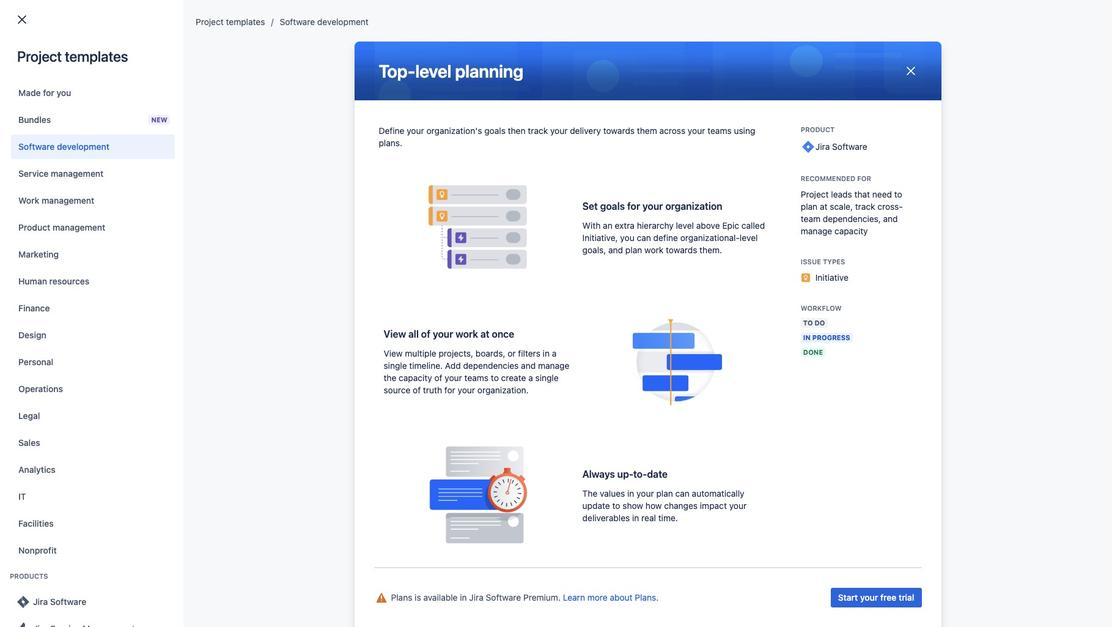 Task type: vqa. For each thing, say whether or not it's contained in the screenshot.
You don't have any filters
no



Task type: locate. For each thing, give the bounding box(es) containing it.
facilities
[[18, 518, 54, 529]]

capacity down timeline.
[[399, 373, 432, 383]]

templates inside button
[[931, 149, 971, 159]]

software down discovery
[[393, 266, 427, 277]]

Search Projects text field
[[26, 87, 146, 104]]

2 horizontal spatial level
[[740, 233, 758, 243]]

in right available
[[460, 592, 467, 603]]

0 horizontal spatial templates
[[819, 53, 861, 64]]

single up the
[[384, 361, 407, 371]]

sample
[[126, 148, 154, 158]]

0 horizontal spatial at
[[481, 329, 490, 340]]

to down values
[[613, 501, 621, 511]]

analytics button
[[11, 458, 175, 482]]

1 horizontal spatial project
[[908, 81, 936, 92]]

1 vertical spatial development
[[57, 141, 109, 152]]

1 vertical spatial product
[[18, 222, 50, 232]]

human resources
[[18, 276, 89, 286]]

project templates
[[196, 17, 265, 27], [17, 48, 128, 65]]

1 horizontal spatial development
[[317, 17, 369, 27]]

1 vertical spatial manage
[[538, 361, 570, 371]]

2 vertical spatial work
[[456, 329, 478, 340]]

1 horizontal spatial goals
[[601, 201, 625, 212]]

view up the
[[384, 348, 403, 359]]

4 team-managed software from the top
[[329, 295, 427, 306]]

1 vertical spatial at
[[481, 329, 490, 340]]

jira right jira software icon
[[33, 596, 48, 607]]

team-managed software for star goodmorning image
[[329, 178, 427, 188]]

1 team-managed software from the top
[[329, 178, 427, 188]]

an
[[603, 220, 613, 231]]

track inside project leads that need to plan at scale, track cross- team dependencies, and manage capacity
[[856, 201, 876, 212]]

how
[[646, 501, 662, 511]]

product for product
[[801, 125, 835, 133]]

to right go
[[86, 148, 94, 158]]

managed for go to market sample
[[354, 149, 391, 159]]

management down go
[[51, 168, 104, 179]]

jira software down more actions
[[816, 141, 868, 152]]

5 managed from the top
[[354, 295, 391, 306]]

is
[[415, 592, 421, 603]]

templates for more templates button
[[931, 149, 971, 159]]

1 horizontal spatial work
[[937, 110, 958, 121]]

can down hierarchy
[[637, 233, 651, 243]]

for inside view multiple projects, boards, or filters in a single timeline. add dependencies and manage the capacity of your teams to create a single source of truth for your organization.
[[445, 385, 456, 395]]

0 vertical spatial product
[[801, 125, 835, 133]]

2 vertical spatial product
[[329, 237, 360, 247]]

service management
[[18, 168, 104, 179]]

your
[[1034, 69, 1052, 80], [407, 125, 424, 136], [551, 125, 568, 136], [688, 125, 706, 136], [643, 201, 663, 212], [433, 329, 453, 340], [445, 373, 462, 383], [458, 385, 475, 395], [637, 488, 654, 499], [730, 501, 747, 511], [861, 592, 879, 603]]

work
[[1014, 122, 1031, 131], [645, 245, 664, 255], [456, 329, 478, 340]]

1 horizontal spatial product
[[329, 237, 360, 247]]

initiative,
[[583, 233, 618, 243]]

view for view all of your work at once
[[384, 329, 406, 340]]

requests
[[960, 110, 994, 121]]

hierarchy
[[637, 220, 674, 231]]

1 horizontal spatial jira software
[[816, 141, 868, 152]]

0 vertical spatial project
[[773, 53, 802, 64]]

teams
[[708, 125, 732, 136], [465, 373, 489, 383]]

work for work requests capture and prioritize work
[[937, 110, 958, 121]]

0 vertical spatial track
[[528, 125, 548, 136]]

marketing
[[18, 249, 59, 259]]

product inside button
[[18, 222, 50, 232]]

jira right choose
[[210, 90, 224, 100]]

1 vertical spatial a
[[552, 348, 557, 359]]

jira service management image
[[16, 622, 31, 627], [16, 622, 31, 627]]

2 vertical spatial a
[[529, 373, 533, 383]]

management inside button
[[51, 168, 104, 179]]

manage down team
[[801, 226, 833, 236]]

1 vertical spatial level
[[676, 220, 694, 231]]

1 vertical spatial work
[[645, 245, 664, 255]]

1 horizontal spatial teams
[[708, 125, 732, 136]]

plan inside project leads that need to plan at scale, track cross- team dependencies, and manage capacity
[[801, 201, 818, 212]]

of right all at bottom
[[421, 329, 431, 340]]

at left scale,
[[820, 201, 828, 212]]

star go to market sample image
[[29, 147, 43, 161]]

banner
[[0, 0, 1113, 34]]

0 vertical spatial goals
[[485, 125, 506, 136]]

1 vertical spatial of
[[435, 373, 443, 383]]

0 horizontal spatial towards
[[604, 125, 635, 136]]

software development for software development link
[[280, 17, 369, 27]]

0 horizontal spatial capacity
[[399, 373, 432, 383]]

products
[[226, 90, 262, 100]]

2 vertical spatial management
[[53, 222, 105, 232]]

goals up 'an'
[[601, 201, 625, 212]]

manage inside view multiple projects, boards, or filters in a single timeline. add dependencies and manage the capacity of your teams to create a single source of truth for your organization.
[[538, 361, 570, 371]]

2 team- from the top
[[329, 178, 354, 188]]

work inside with an extra hierarchy level above epic called initiative, you can define organizational-level goals, and plan work towards them.
[[645, 245, 664, 255]]

all
[[409, 329, 419, 340]]

2 horizontal spatial product
[[801, 125, 835, 133]]

0 horizontal spatial project templates
[[17, 48, 128, 65]]

work
[[937, 110, 958, 121], [18, 195, 39, 206]]

0 horizontal spatial plans
[[391, 592, 413, 603]]

and inside project leads that need to plan at scale, track cross- team dependencies, and manage capacity
[[884, 213, 898, 224]]

software up discovery
[[393, 207, 427, 218]]

jira software image
[[801, 139, 816, 154], [801, 139, 816, 154], [16, 595, 31, 609]]

team-managed software
[[329, 178, 427, 188], [329, 207, 427, 218], [329, 266, 427, 277], [329, 295, 427, 306]]

in up show
[[628, 488, 635, 499]]

create
[[744, 53, 771, 64]]

work for work management
[[18, 195, 39, 206]]

4 managed from the top
[[354, 266, 391, 277]]

a right preview
[[977, 69, 982, 80]]

goodmorning
[[72, 177, 126, 188]]

for up that
[[858, 174, 872, 182]]

go to market sample
[[72, 148, 154, 158]]

work up projects,
[[456, 329, 478, 340]]

organizational-
[[681, 233, 740, 243]]

jira inside button
[[33, 596, 48, 607]]

0 vertical spatial work
[[1014, 122, 1031, 131]]

view left all at bottom
[[384, 329, 406, 340]]

0 horizontal spatial work
[[18, 195, 39, 206]]

done
[[804, 348, 824, 356]]

and down initiative,
[[609, 245, 623, 255]]

1 software from the top
[[393, 178, 427, 188]]

1 vertical spatial more
[[908, 149, 928, 159]]

set goals for your organization image
[[384, 174, 573, 280]]

work inside button
[[18, 195, 39, 206]]

to down dependencies
[[491, 373, 499, 383]]

single
[[384, 361, 407, 371], [536, 373, 559, 383]]

0 vertical spatial work
[[937, 110, 958, 121]]

0 horizontal spatial software development
[[18, 141, 109, 152]]

to inside view multiple projects, boards, or filters in a single timeline. add dependencies and manage the capacity of your teams to create a single source of truth for your organization.
[[491, 373, 499, 383]]

1 vertical spatial management
[[42, 195, 94, 206]]

1 vertical spatial jira software
[[33, 596, 86, 607]]

for
[[1021, 69, 1032, 80], [43, 87, 54, 98], [858, 174, 872, 182], [628, 201, 641, 212], [445, 385, 456, 395]]

teams left using
[[708, 125, 732, 136]]

0 horizontal spatial product
[[18, 222, 50, 232]]

you right made
[[57, 87, 71, 98]]

0 vertical spatial more
[[811, 123, 831, 133]]

nova project
[[72, 265, 122, 276]]

filters
[[518, 348, 541, 359]]

development inside 'button'
[[57, 141, 109, 152]]

2 vertical spatial plan
[[657, 488, 673, 499]]

5 team- from the top
[[329, 295, 354, 306]]

templates button
[[812, 49, 868, 69]]

in right filters
[[543, 348, 550, 359]]

0 vertical spatial capacity
[[835, 226, 868, 236]]

plan down extra
[[626, 245, 643, 255]]

view
[[384, 329, 406, 340], [384, 348, 403, 359]]

project
[[773, 53, 802, 64], [908, 81, 936, 92]]

service management button
[[11, 161, 175, 186]]

1 vertical spatial can
[[676, 488, 690, 499]]

initiative
[[816, 272, 849, 283]]

1 vertical spatial capacity
[[399, 373, 432, 383]]

at
[[820, 201, 828, 212], [481, 329, 490, 340]]

plans right about
[[635, 592, 657, 603]]

templates
[[819, 53, 861, 64], [908, 54, 949, 62]]

1 horizontal spatial plan
[[657, 488, 673, 499]]

level down called
[[740, 233, 758, 243]]

managed for nova project
[[354, 266, 391, 277]]

software development button
[[11, 135, 175, 159]]

jira software right jira software icon
[[33, 596, 86, 607]]

towards down "define"
[[666, 245, 698, 255]]

software development
[[280, 17, 369, 27], [18, 141, 109, 152]]

and inside with an extra hierarchy level above epic called initiative, you can define organizational-level goals, and plan work towards them.
[[609, 245, 623, 255]]

for right the truth
[[445, 385, 456, 395]]

at left once
[[481, 329, 490, 340]]

0 horizontal spatial you
[[57, 87, 71, 98]]

projects
[[24, 50, 76, 67]]

track down that
[[856, 201, 876, 212]]

and down requests
[[967, 122, 980, 131]]

towards left them
[[604, 125, 635, 136]]

to up cross-
[[895, 189, 903, 199]]

work management button
[[11, 188, 175, 213]]

0 vertical spatial can
[[637, 233, 651, 243]]

0 horizontal spatial development
[[57, 141, 109, 152]]

0 horizontal spatial level
[[416, 61, 452, 81]]

go
[[72, 148, 83, 158]]

templates
[[226, 17, 265, 27], [65, 48, 128, 65], [931, 149, 971, 159]]

name button
[[48, 122, 93, 135]]

plan up how
[[657, 488, 673, 499]]

0 vertical spatial software development
[[280, 17, 369, 27]]

a right create
[[529, 373, 533, 383]]

product for product discovery
[[329, 237, 360, 247]]

1 horizontal spatial software development
[[280, 17, 369, 27]]

in inside view multiple projects, boards, or filters in a single timeline. add dependencies and manage the capacity of your teams to create a single source of truth for your organization.
[[543, 348, 550, 359]]

software up all at bottom
[[393, 295, 427, 306]]

2 view from the top
[[384, 348, 403, 359]]

2 team-managed software from the top
[[329, 207, 427, 218]]

1 horizontal spatial templates
[[226, 17, 265, 27]]

product left discovery
[[329, 237, 360, 247]]

2 software from the top
[[393, 207, 427, 218]]

to inside project leads that need to plan at scale, track cross- team dependencies, and manage capacity
[[895, 189, 903, 199]]

1 team- from the top
[[329, 149, 354, 159]]

using
[[734, 125, 756, 136]]

1 managed from the top
[[354, 149, 391, 159]]

them.
[[700, 245, 723, 255]]

software development link
[[280, 15, 369, 29]]

1 vertical spatial towards
[[666, 245, 698, 255]]

work down star goodmorning image
[[18, 195, 39, 206]]

group
[[737, 49, 868, 69]]

management
[[51, 168, 104, 179], [42, 195, 94, 206], [53, 222, 105, 232]]

1 horizontal spatial can
[[676, 488, 690, 499]]

star nacho prod image
[[29, 235, 43, 250]]

in
[[804, 333, 811, 341]]

manage inside project leads that need to plan at scale, track cross- team dependencies, and manage capacity
[[801, 226, 833, 236]]

to inside the values in your plan can automatically update to show how changes impact your deliverables in real time.
[[613, 501, 621, 511]]

source
[[384, 385, 411, 395]]

can up changes
[[676, 488, 690, 499]]

of up the truth
[[435, 373, 443, 383]]

1 vertical spatial software development
[[18, 141, 109, 152]]

0 horizontal spatial jira software
[[33, 596, 86, 607]]

1 horizontal spatial project templates
[[196, 17, 265, 27]]

resources
[[49, 276, 89, 286]]

product up recommended
[[801, 125, 835, 133]]

and down cross-
[[884, 213, 898, 224]]

1 horizontal spatial at
[[820, 201, 828, 212]]

for right made
[[43, 87, 54, 98]]

level down primary element
[[416, 61, 452, 81]]

1 horizontal spatial work
[[645, 245, 664, 255]]

type
[[329, 123, 348, 133]]

plans left is
[[391, 592, 413, 603]]

and
[[967, 122, 980, 131], [884, 213, 898, 224], [609, 245, 623, 255], [521, 361, 536, 371]]

work inside work requests capture and prioritize work
[[937, 110, 958, 121]]

primary element
[[7, 0, 870, 34]]

premium.
[[524, 592, 561, 603]]

and down filters
[[521, 361, 536, 371]]

towards inside define your organization's goals then track your delivery towards them across your teams using plans.
[[604, 125, 635, 136]]

management inside button
[[53, 222, 105, 232]]

4 software from the top
[[393, 295, 427, 306]]

teams down dependencies
[[465, 373, 489, 383]]

work up 'capture'
[[937, 110, 958, 121]]

for right template at the top right
[[1021, 69, 1032, 80]]

template
[[984, 69, 1019, 80]]

1 vertical spatial view
[[384, 348, 403, 359]]

2 horizontal spatial work
[[1014, 122, 1031, 131]]

management up product management
[[42, 195, 94, 206]]

2 managed from the top
[[354, 178, 391, 188]]

to-
[[634, 469, 647, 480]]

3 team-managed software from the top
[[329, 266, 427, 277]]

design
[[18, 330, 46, 340]]

1 horizontal spatial capacity
[[835, 226, 868, 236]]

0 horizontal spatial goals
[[485, 125, 506, 136]]

plan up team
[[801, 201, 818, 212]]

star goodmorning image
[[29, 176, 43, 191]]

product management button
[[11, 215, 175, 240]]

team- for goodmorning
[[329, 178, 354, 188]]

plans is available in jira software premium. learn more about plans .
[[391, 592, 659, 603]]

software development inside software development 'button'
[[18, 141, 109, 152]]

timeline.
[[409, 361, 443, 371]]

close image
[[904, 64, 919, 78]]

you down extra
[[621, 233, 635, 243]]

across
[[660, 125, 686, 136]]

0 horizontal spatial plan
[[626, 245, 643, 255]]

software down business
[[393, 178, 427, 188]]

0 horizontal spatial manage
[[538, 361, 570, 371]]

team-managed software down "team-managed business" on the left top
[[329, 178, 427, 188]]

project down the hover on the top of the page
[[908, 81, 936, 92]]

of left the truth
[[413, 385, 421, 395]]

capacity inside project leads that need to plan at scale, track cross- team dependencies, and manage capacity
[[835, 226, 868, 236]]

0 vertical spatial management
[[51, 168, 104, 179]]

group containing create project
[[737, 49, 868, 69]]

single down filters
[[536, 373, 559, 383]]

0 vertical spatial a
[[977, 69, 982, 80]]

0 vertical spatial project templates
[[196, 17, 265, 27]]

0 vertical spatial templates
[[226, 17, 265, 27]]

development
[[317, 17, 369, 27], [57, 141, 109, 152]]

you
[[57, 87, 71, 98], [621, 233, 635, 243]]

2 horizontal spatial plan
[[801, 201, 818, 212]]

nonprofit
[[18, 545, 57, 555]]

management down work management button on the top of the page
[[53, 222, 105, 232]]

work right prioritize
[[1014, 122, 1031, 131]]

delivery
[[570, 125, 601, 136]]

service
[[18, 168, 49, 179]]

capacity down dependencies,
[[835, 226, 868, 236]]

managed for goodmorning
[[354, 178, 391, 188]]

track right 'then'
[[528, 125, 548, 136]]

your inside hover to preview a template for your next project
[[1034, 69, 1052, 80]]

0 vertical spatial of
[[421, 329, 431, 340]]

3 software from the top
[[393, 266, 427, 277]]

work inside work requests capture and prioritize work
[[1014, 122, 1031, 131]]

more inside button
[[908, 149, 928, 159]]

0 horizontal spatial project
[[773, 53, 802, 64]]

plan inside with an extra hierarchy level above epic called initiative, you can define organizational-level goals, and plan work towards them.
[[626, 245, 643, 255]]

of
[[421, 329, 431, 340], [435, 373, 443, 383], [413, 385, 421, 395]]

0 horizontal spatial templates
[[65, 48, 128, 65]]

2 vertical spatial templates
[[931, 149, 971, 159]]

0 vertical spatial teams
[[708, 125, 732, 136]]

software
[[393, 178, 427, 188], [393, 207, 427, 218], [393, 266, 427, 277], [393, 295, 427, 306]]

called
[[742, 220, 765, 231]]

team-managed software up all at bottom
[[329, 295, 427, 306]]

1 horizontal spatial more
[[908, 149, 928, 159]]

0 horizontal spatial single
[[384, 361, 407, 371]]

view inside view multiple projects, boards, or filters in a single timeline. add dependencies and manage the capacity of your teams to create a single source of truth for your organization.
[[384, 348, 403, 359]]

always up-to-date image
[[384, 442, 573, 548]]

dependencies
[[463, 361, 519, 371]]

1 horizontal spatial you
[[621, 233, 635, 243]]

0 vertical spatial manage
[[801, 226, 833, 236]]

team-managed software down discovery
[[329, 266, 427, 277]]

work down "define"
[[645, 245, 664, 255]]

1 view from the top
[[384, 329, 406, 340]]

to right the hover on the top of the page
[[934, 69, 941, 80]]

to inside go to market sample link
[[86, 148, 94, 158]]

preview
[[944, 69, 975, 80]]

issue
[[801, 258, 822, 265]]

4 team- from the top
[[329, 266, 354, 277]]

managed
[[354, 149, 391, 159], [354, 178, 391, 188], [354, 207, 391, 218], [354, 266, 391, 277], [354, 295, 391, 306]]

1 vertical spatial plan
[[626, 245, 643, 255]]

management for work management
[[42, 195, 94, 206]]

manage down filters
[[538, 361, 570, 371]]

1 horizontal spatial towards
[[666, 245, 698, 255]]

goals inside define your organization's goals then track your delivery towards them across your teams using plans.
[[485, 125, 506, 136]]

3 team- from the top
[[329, 207, 354, 218]]

jira software
[[816, 141, 868, 152], [33, 596, 86, 607]]

define
[[379, 125, 405, 136]]

operations
[[18, 384, 63, 394]]

1 horizontal spatial templates
[[908, 54, 949, 62]]

can
[[637, 233, 651, 243], [676, 488, 690, 499]]

0 vertical spatial at
[[820, 201, 828, 212]]

level down 'organization'
[[676, 220, 694, 231]]

project right create
[[773, 53, 802, 64]]

star nova project image
[[29, 264, 43, 279]]

software for star nova project "icon"
[[393, 266, 427, 277]]

2 horizontal spatial a
[[977, 69, 982, 80]]

0 horizontal spatial teams
[[465, 373, 489, 383]]

team-managed software up discovery
[[329, 207, 427, 218]]

always
[[583, 469, 615, 480]]

jira down more actions
[[816, 141, 830, 152]]

0 vertical spatial level
[[416, 61, 452, 81]]

1 vertical spatial single
[[536, 373, 559, 383]]

1 horizontal spatial track
[[856, 201, 876, 212]]

1 horizontal spatial plans
[[635, 592, 657, 603]]

top-
[[379, 61, 416, 81]]

0 horizontal spatial can
[[637, 233, 651, 243]]

a right filters
[[552, 348, 557, 359]]

capacity inside view multiple projects, boards, or filters in a single timeline. add dependencies and manage the capacity of your teams to create a single source of truth for your organization.
[[399, 373, 432, 383]]

0 vertical spatial plan
[[801, 201, 818, 212]]

for inside the made for you 'button'
[[43, 87, 54, 98]]

a
[[977, 69, 982, 80], [552, 348, 557, 359], [529, 373, 533, 383]]

product up star nacho prod image
[[18, 222, 50, 232]]

towards
[[604, 125, 635, 136], [666, 245, 698, 255]]

goals left 'then'
[[485, 125, 506, 136]]

management inside button
[[42, 195, 94, 206]]

nonprofit button
[[11, 538, 175, 563]]

teams inside define your organization's goals then track your delivery towards them across your teams using plans.
[[708, 125, 732, 136]]

0 vertical spatial you
[[57, 87, 71, 98]]

1 vertical spatial track
[[856, 201, 876, 212]]

1 plans from the left
[[391, 592, 413, 603]]

at inside project leads that need to plan at scale, track cross- team dependencies, and manage capacity
[[820, 201, 828, 212]]

you inside 'button'
[[57, 87, 71, 98]]



Task type: describe. For each thing, give the bounding box(es) containing it.
market
[[96, 148, 123, 158]]

multiple
[[405, 348, 437, 359]]

plan inside the values in your plan can automatically update to show how changes impact your deliverables in real time.
[[657, 488, 673, 499]]

leads
[[832, 189, 853, 199]]

0 horizontal spatial work
[[456, 329, 478, 340]]

1 vertical spatial project templates
[[17, 48, 128, 65]]

1 horizontal spatial single
[[536, 373, 559, 383]]

analytics
[[18, 464, 55, 475]]

products
[[10, 572, 48, 580]]

Search field
[[880, 7, 1003, 27]]

hover
[[908, 69, 931, 80]]

the values in your plan can automatically update to show how changes impact your deliverables in real time.
[[583, 488, 747, 523]]

goals,
[[583, 245, 606, 255]]

issue types
[[801, 258, 846, 265]]

marketing button
[[11, 242, 175, 267]]

hover to preview a template for your next project
[[908, 69, 1071, 92]]

start your free trial
[[839, 592, 915, 603]]

update
[[583, 501, 610, 511]]

choose jira products
[[177, 90, 262, 100]]

view all of your work at once
[[384, 329, 515, 340]]

3 managed from the top
[[354, 207, 391, 218]]

jira software inside button
[[33, 596, 86, 607]]

name
[[53, 123, 76, 134]]

project inside hover to preview a template for your next project
[[908, 81, 936, 92]]

teams inside view multiple projects, boards, or filters in a single timeline. add dependencies and manage the capacity of your teams to create a single source of truth for your organization.
[[465, 373, 489, 383]]

1 vertical spatial templates
[[65, 48, 128, 65]]

jira software image
[[16, 595, 31, 609]]

team
[[801, 213, 821, 224]]

show
[[623, 501, 644, 511]]

recommended
[[801, 174, 856, 182]]

jira software button
[[11, 590, 175, 614]]

product for product management
[[18, 222, 50, 232]]

operations button
[[11, 377, 175, 401]]

1 horizontal spatial a
[[552, 348, 557, 359]]

sales
[[18, 437, 40, 448]]

2 vertical spatial level
[[740, 233, 758, 243]]

your inside start your free trial button
[[861, 592, 879, 603]]

truth
[[423, 385, 442, 395]]

can inside with an extra hierarchy level above epic called initiative, you can define organizational-level goals, and plan work towards them.
[[637, 233, 651, 243]]

organization.
[[478, 385, 529, 395]]

previous image
[[27, 333, 42, 348]]

in progress
[[804, 333, 851, 341]]

view multiple projects, boards, or filters in a single timeline. add dependencies and manage the capacity of your teams to create a single source of truth for your organization.
[[384, 348, 570, 395]]

more templates button
[[908, 148, 971, 160]]

values
[[600, 488, 625, 499]]

in down show
[[633, 513, 640, 523]]

jira software image inside button
[[16, 595, 31, 609]]

development for software development 'button'
[[57, 141, 109, 152]]

sales button
[[11, 431, 175, 455]]

extra
[[615, 220, 635, 231]]

cross-
[[878, 201, 903, 212]]

software inside button
[[50, 596, 86, 607]]

types
[[823, 258, 846, 265]]

progress
[[813, 333, 851, 341]]

always up-to-date
[[583, 469, 668, 480]]

2 plans from the left
[[635, 592, 657, 603]]

team- for nova project
[[329, 266, 354, 277]]

for inside hover to preview a template for your next project
[[1021, 69, 1032, 80]]

once
[[492, 329, 515, 340]]

more templates
[[908, 149, 971, 159]]

management for product management
[[53, 222, 105, 232]]

then
[[508, 125, 526, 136]]

back to projects image
[[15, 12, 29, 27]]

boards,
[[476, 348, 506, 359]]

more for more actions
[[811, 123, 831, 133]]

manage for recommended for
[[801, 226, 833, 236]]

recommended for
[[801, 174, 872, 182]]

for up extra
[[628, 201, 641, 212]]

view all of your work at once image
[[583, 308, 772, 414]]

design button
[[11, 323, 175, 347]]

nova
[[72, 265, 92, 276]]

team-managed software for star nova project "icon"
[[329, 266, 427, 277]]

manage for view all of your work at once
[[538, 361, 570, 371]]

above
[[697, 220, 720, 231]]

made
[[18, 87, 41, 98]]

software for star goodmorning image
[[393, 178, 427, 188]]

lead
[[491, 123, 511, 134]]

to do
[[804, 319, 826, 327]]

product management
[[18, 222, 105, 232]]

it
[[18, 491, 26, 502]]

do
[[815, 319, 826, 327]]

can inside the values in your plan can automatically update to show how changes impact your deliverables in real time.
[[676, 488, 690, 499]]

product discovery
[[329, 237, 401, 247]]

define your organization's goals then track your delivery towards them across your teams using plans.
[[379, 125, 756, 148]]

0 vertical spatial single
[[384, 361, 407, 371]]

up-
[[618, 469, 634, 480]]

project templates link
[[196, 15, 265, 29]]

create project button
[[737, 49, 809, 69]]

bundles
[[18, 114, 51, 125]]

track inside define your organization's goals then track your delivery towards them across your teams using plans.
[[528, 125, 548, 136]]

made for you button
[[11, 81, 175, 105]]

facilities button
[[11, 511, 175, 536]]

jira right available
[[469, 592, 484, 603]]

the
[[384, 373, 397, 383]]

software development for software development 'button'
[[18, 141, 109, 152]]

and inside view multiple projects, boards, or filters in a single timeline. add dependencies and manage the capacity of your teams to create a single source of truth for your organization.
[[521, 361, 536, 371]]

need
[[873, 189, 893, 199]]

to inside hover to preview a template for your next project
[[934, 69, 941, 80]]

view for view multiple projects, boards, or filters in a single timeline. add dependencies and manage the capacity of your teams to create a single source of truth for your organization.
[[384, 348, 403, 359]]

impact
[[700, 501, 727, 511]]

and inside work requests capture and prioritize work
[[967, 122, 980, 131]]

templates for project templates link
[[226, 17, 265, 27]]

goodmorning link
[[53, 176, 221, 191]]

a inside hover to preview a template for your next project
[[977, 69, 982, 80]]

legal button
[[11, 404, 175, 428]]

lead button
[[486, 122, 525, 135]]

project inside project leads that need to plan at scale, track cross- team dependencies, and manage capacity
[[801, 189, 829, 199]]

2 vertical spatial of
[[413, 385, 421, 395]]

create
[[501, 373, 526, 383]]

real
[[642, 513, 656, 523]]

project leads that need to plan at scale, track cross- team dependencies, and manage capacity
[[801, 189, 903, 236]]

automatically
[[692, 488, 745, 499]]

human
[[18, 276, 47, 286]]

team-managed software for "star project-1374" image
[[329, 295, 427, 306]]

development for software development link
[[317, 17, 369, 27]]

more
[[588, 592, 608, 603]]

software for "star project-1374" image
[[393, 295, 427, 306]]

software inside 'button'
[[18, 141, 55, 152]]

1 horizontal spatial level
[[676, 220, 694, 231]]

organization
[[666, 201, 723, 212]]

learn
[[563, 592, 585, 603]]

towards inside with an extra hierarchy level above epic called initiative, you can define organizational-level goals, and plan work towards them.
[[666, 245, 698, 255]]

finance
[[18, 303, 50, 313]]

human resources button
[[11, 269, 175, 294]]

templates inside "button"
[[819, 53, 861, 64]]

management for service management
[[51, 168, 104, 179]]

team- for go to market sample
[[329, 149, 354, 159]]

that
[[855, 189, 871, 199]]

more for more templates
[[908, 149, 928, 159]]

personal
[[18, 357, 53, 367]]

organization's
[[427, 125, 482, 136]]

with
[[583, 220, 601, 231]]

star project-1374 image
[[29, 293, 43, 308]]

you inside with an extra hierarchy level above epic called initiative, you can define organizational-level goals, and plan work towards them.
[[621, 233, 635, 243]]

project inside the "create project" button
[[773, 53, 802, 64]]

the
[[583, 488, 598, 499]]



